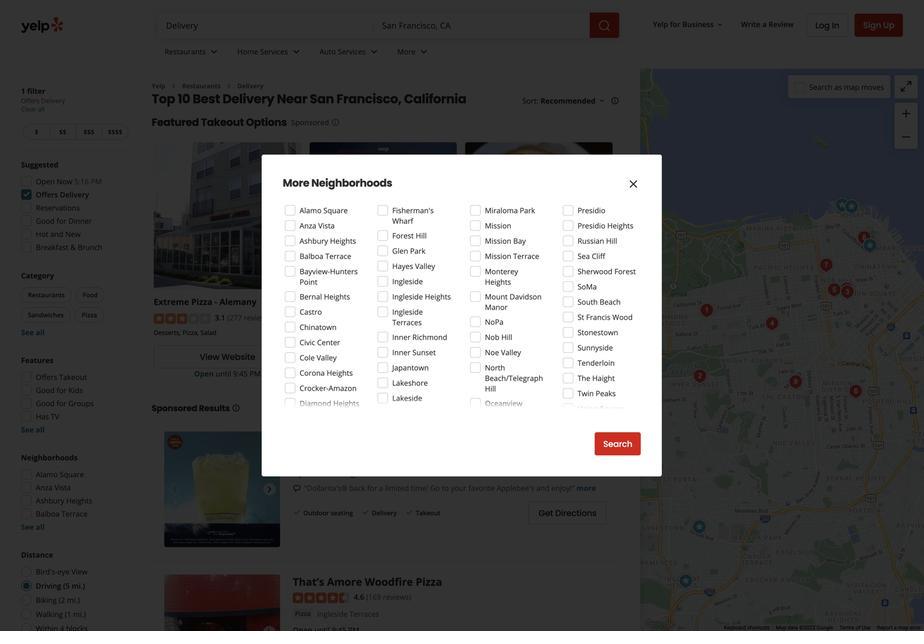 Task type: describe. For each thing, give the bounding box(es) containing it.
hill for forest hill
[[416, 231, 427, 241]]

laurel
[[392, 409, 414, 419]]

view inside 'link'
[[200, 352, 219, 363]]

north
[[485, 363, 505, 373]]

get directions for topmost the get directions link
[[354, 352, 412, 363]]

$$
[[59, 128, 66, 136]]

terraces inside ingleside terraces
[[392, 318, 422, 328]]

terms of use link
[[840, 625, 871, 632]]

hot and new
[[36, 229, 81, 239]]

0 horizontal spatial pm
[[91, 177, 102, 187]]

sunnyside
[[578, 343, 613, 353]]

balboa terrace inside more neighborhoods dialog
[[300, 251, 351, 261]]

valley for noe valley
[[501, 348, 521, 358]]

$$$
[[84, 128, 94, 136]]

manor
[[485, 303, 508, 313]]

sign up link
[[855, 14, 903, 37]]

business categories element
[[156, 38, 903, 68]]

more neighborhoods
[[283, 176, 392, 191]]

16 checkmark v2 image
[[293, 509, 301, 517]]

that's amore woodfire pizza image
[[689, 517, 710, 538]]

use
[[862, 625, 871, 632]]

bird's-
[[36, 567, 57, 577]]

tv
[[51, 412, 59, 422]]

valley for cole valley
[[317, 353, 337, 363]]

$ button
[[23, 124, 49, 140]]

directions for topmost the get directions link
[[371, 352, 412, 363]]

neighborhoods inside dialog
[[311, 176, 392, 191]]

extreme pizza - alemany image
[[675, 572, 696, 593]]

pizza down 4.6 star rating image
[[295, 610, 311, 619]]

write
[[741, 19, 760, 29]]

services for home services
[[260, 47, 288, 57]]

forest hill
[[392, 231, 427, 241]]

options
[[246, 115, 287, 130]]

outdoor
[[303, 509, 329, 518]]

map for error
[[898, 625, 909, 632]]

1 vertical spatial midnight
[[332, 469, 362, 479]]

union square
[[578, 404, 625, 414]]

get for the rightmost the get directions link
[[539, 508, 553, 520]]

0 horizontal spatial ashbury
[[36, 496, 64, 506]]

food button
[[76, 288, 105, 303]]

sea
[[578, 251, 590, 261]]

lakeside
[[392, 394, 422, 404]]

featured takeout options
[[152, 115, 287, 130]]

review
[[769, 19, 794, 29]]

a for report
[[894, 625, 897, 632]]

0 horizontal spatial a
[[379, 484, 383, 494]]

applebee's
[[497, 484, 534, 494]]

0 vertical spatial midnight
[[543, 369, 574, 379]]

corona
[[300, 368, 325, 378]]

bay
[[513, 236, 526, 246]]

24 chevron down v2 image for home services
[[290, 45, 303, 58]]

16 chevron down v2 image
[[716, 20, 724, 29]]

google
[[817, 625, 833, 632]]

5:16
[[74, 177, 89, 187]]

0 vertical spatial restaurants link
[[156, 38, 229, 68]]

union
[[578, 404, 598, 414]]

san
[[310, 90, 334, 108]]

sherwood
[[578, 267, 613, 277]]

2 horizontal spatial takeout
[[416, 509, 441, 518]]

get for topmost the get directions link
[[354, 352, 369, 363]]

0 vertical spatial square
[[323, 206, 348, 216]]

24 chevron down v2 image for more
[[418, 45, 430, 58]]

pizza, for order
[[503, 329, 520, 337]]

search image
[[598, 20, 611, 32]]

24 chevron down v2 image
[[368, 45, 380, 58]]

richmond
[[412, 333, 447, 343]]

pm for view
[[250, 369, 261, 379]]

civic center
[[300, 338, 340, 348]]

applebee's grill + bar image
[[164, 432, 280, 548]]

1 vertical spatial anza
[[36, 483, 53, 493]]

4.6 star rating image
[[293, 593, 350, 604]]

1 vertical spatial restaurants link
[[182, 82, 221, 90]]

for for business
[[670, 19, 681, 29]]

see all button for alamo square
[[21, 523, 45, 533]]

bernal
[[300, 292, 322, 302]]

0 horizontal spatial alamo square
[[36, 470, 84, 480]]

all for features
[[36, 425, 45, 435]]

sherwood forest
[[578, 267, 636, 277]]

1 vertical spatial open until midnight
[[293, 469, 362, 479]]

0 horizontal spatial pizza button
[[75, 308, 104, 323]]

all inside 1 filter offers delivery clear all
[[38, 105, 45, 113]]

services for auto services
[[338, 47, 366, 57]]

0 horizontal spatial ingleside terraces
[[317, 610, 379, 620]]

1 vertical spatial forest
[[614, 267, 636, 277]]

cole
[[300, 353, 315, 363]]

open down suggested
[[36, 177, 55, 187]]

groups
[[68, 399, 94, 409]]

dumpling baby china bistro image
[[696, 300, 717, 321]]

delivery right 16 chevron right v2 icon
[[237, 82, 264, 90]]

wood
[[612, 313, 633, 323]]

next image for second slideshow element
[[263, 627, 276, 632]]

filter
[[27, 86, 45, 96]]

1 vertical spatial balboa
[[36, 509, 60, 519]]

walking (1 mi.)
[[36, 610, 86, 620]]

good for good for dinner
[[36, 216, 55, 226]]

see for alamo
[[21, 523, 34, 533]]

brunch
[[78, 242, 103, 252]]

anza vista inside more neighborhoods dialog
[[300, 221, 335, 231]]

1 vertical spatial ashbury heights
[[36, 496, 92, 506]]

1 vertical spatial neighborhoods
[[21, 453, 78, 463]]

reviews) for 4.6 (169 reviews)
[[383, 593, 411, 603]]

more neighborhoods dialog
[[0, 0, 924, 632]]

(54
[[539, 313, 549, 323]]

for right back
[[367, 484, 377, 494]]

next image for second slideshow element from the bottom
[[263, 484, 276, 496]]

auto services link
[[311, 38, 389, 68]]

keyboard shortcuts
[[724, 625, 770, 632]]

pizza right woodfire
[[416, 575, 442, 590]]

st francis wood
[[578, 313, 633, 323]]

balboa inside more neighborhoods dialog
[[300, 251, 323, 261]]

delivery down "limited"
[[372, 509, 397, 518]]

outdoor seating
[[303, 509, 353, 518]]

mi.) for biking (2 mi.)
[[67, 596, 80, 606]]

log in
[[815, 19, 839, 31]]

oceanview
[[485, 399, 522, 409]]

0 horizontal spatial terrace
[[62, 509, 88, 519]]

1 horizontal spatial get directions link
[[529, 502, 607, 525]]

noe
[[485, 348, 499, 358]]

mi.) for driving (5 mi.)
[[72, 582, 85, 592]]

16 checkmark v2 image for takeout
[[405, 509, 414, 517]]

korean soul chicken image
[[816, 255, 837, 276]]

16 speech v2 image
[[293, 485, 301, 493]]

amore
[[327, 575, 362, 590]]

view inside option group
[[71, 567, 88, 577]]

2 horizontal spatial reviews)
[[551, 313, 580, 323]]

1 see all from the top
[[21, 328, 45, 338]]

0 vertical spatial forest
[[392, 231, 414, 241]]

pizza, for view
[[183, 329, 199, 337]]

more for more
[[397, 47, 416, 57]]

delivery up options
[[223, 90, 274, 108]]

miraloma
[[485, 206, 518, 216]]

go
[[430, 484, 440, 494]]

open for get directions
[[348, 369, 368, 379]]

group containing suggested
[[18, 160, 131, 256]]

saucy asian image
[[785, 372, 806, 393]]

breakfast & brunch
[[36, 242, 103, 252]]

presidio for presidio heights
[[578, 221, 605, 231]]

valley for visitacion valley
[[612, 419, 632, 429]]

all for neighborhoods
[[36, 523, 45, 533]]

noe valley
[[485, 348, 521, 358]]

keyboard shortcuts button
[[724, 625, 770, 632]]

cole valley
[[300, 353, 337, 363]]

terms of use
[[840, 625, 871, 632]]

yelp for business button
[[649, 15, 728, 34]]

2 slideshow element from the top
[[164, 575, 280, 632]]

extreme pizza - alemany
[[154, 297, 257, 308]]

to
[[442, 484, 449, 494]]

biking (2 mi.)
[[36, 596, 80, 606]]

offers for offers takeout
[[36, 373, 57, 383]]

write a review link
[[737, 15, 798, 34]]

extreme pizza - alemany link
[[154, 297, 257, 308]]

ihop link
[[310, 297, 331, 308]]

kung food image
[[762, 314, 783, 335]]

for for kids
[[57, 386, 66, 396]]

corona heights
[[300, 368, 353, 378]]

favorite
[[468, 484, 495, 494]]

laurel heights
[[392, 409, 442, 419]]

a for write
[[762, 19, 767, 29]]

1 see all button from the top
[[21, 328, 45, 338]]

presidio for presidio
[[578, 206, 605, 216]]

offers inside 1 filter offers delivery clear all
[[21, 96, 39, 105]]

2 horizontal spatial square
[[600, 404, 625, 414]]

inner for inner richmond
[[392, 333, 411, 343]]

1 slideshow element from the top
[[164, 432, 280, 548]]

mi.) for walking (1 mi.)
[[73, 610, 86, 620]]

0 vertical spatial get directions link
[[310, 346, 457, 369]]

francis
[[586, 313, 611, 323]]

1 vertical spatial 16 info v2 image
[[232, 404, 240, 413]]

1 vertical spatial restaurants
[[182, 82, 221, 90]]

1 vertical spatial pizza button
[[293, 609, 313, 620]]

features
[[21, 356, 53, 366]]

castro
[[300, 307, 322, 317]]

mission for mission bay
[[485, 236, 511, 246]]

has
[[36, 412, 49, 422]]

4.6
[[354, 593, 364, 603]]

yelp for yelp for business
[[653, 19, 668, 29]]

has tv
[[36, 412, 59, 422]]

hill for russian hill
[[606, 236, 617, 246]]

ashbury heights inside more neighborhoods dialog
[[300, 236, 356, 246]]

map data ©2023 google
[[776, 625, 833, 632]]

16 chevron right v2 image
[[169, 82, 178, 90]]

visitacion valley
[[578, 419, 632, 429]]

get directions for the rightmost the get directions link
[[539, 508, 597, 520]]

10
[[178, 90, 190, 108]]

sea cliff
[[578, 251, 605, 261]]

sort:
[[522, 96, 539, 106]]

amazon
[[329, 384, 357, 394]]

zoom in image
[[900, 107, 913, 120]]

mission bay
[[485, 236, 526, 246]]

(54 reviews)
[[539, 313, 580, 323]]

16 checkmark v2 image for delivery
[[361, 509, 370, 517]]

3.1 star rating image
[[154, 314, 211, 324]]

that's amore woodfire pizza
[[293, 575, 442, 590]]

north beach/telegraph hill
[[485, 363, 543, 394]]

alamo square inside more neighborhoods dialog
[[300, 206, 348, 216]]

valley for hayes valley
[[415, 261, 435, 271]]

good for good for groups
[[36, 399, 55, 409]]

desserts, pizza, salad
[[154, 329, 216, 337]]



Task type: vqa. For each thing, say whether or not it's contained in the screenshot.
middle &
yes



Task type: locate. For each thing, give the bounding box(es) containing it.
0 horizontal spatial anza
[[36, 483, 53, 493]]

vista
[[318, 221, 335, 231], [54, 483, 71, 493]]

2 services from the left
[[338, 47, 366, 57]]

mount
[[485, 292, 508, 302]]

takeout for featured
[[201, 115, 244, 130]]

forest right 'sherwood'
[[614, 267, 636, 277]]

1 horizontal spatial get
[[539, 508, 553, 520]]

park for glen park
[[410, 246, 426, 256]]

2 good from the top
[[36, 386, 55, 396]]

hill inside the "north beach/telegraph hill"
[[485, 384, 496, 394]]

0 vertical spatial get
[[354, 352, 369, 363]]

see all for alamo
[[21, 523, 45, 533]]

get directions up open until 10:00 pm
[[354, 352, 412, 363]]

that's
[[293, 575, 324, 590]]

1 vertical spatial and
[[536, 484, 549, 494]]

until for now
[[526, 369, 541, 379]]

3 see all from the top
[[21, 523, 45, 533]]

0 vertical spatial breakfast
[[36, 242, 68, 252]]

ihop image
[[841, 197, 862, 218]]

balboa terrace inside group
[[36, 509, 88, 519]]

0 vertical spatial offers
[[21, 96, 39, 105]]

1 next image from the top
[[263, 484, 276, 496]]

0 vertical spatial pizza button
[[75, 308, 104, 323]]

all for category
[[36, 328, 45, 338]]

reviews) for 3.1 (277 reviews)
[[244, 313, 272, 323]]

more link
[[577, 484, 596, 494]]

terraces up inner richmond
[[392, 318, 422, 328]]

0 horizontal spatial ashbury heights
[[36, 496, 92, 506]]

1 vertical spatial square
[[600, 404, 625, 414]]

2 see from the top
[[21, 425, 34, 435]]

forest down "wharf"
[[392, 231, 414, 241]]

search left as
[[809, 82, 833, 92]]

valley up search button
[[612, 419, 632, 429]]

16 checkmark v2 image
[[361, 509, 370, 517], [405, 509, 414, 517]]

1 vertical spatial a
[[379, 484, 383, 494]]

restaurants up 16 chevron right v2 image in the left of the page
[[165, 47, 206, 57]]

pizza button down food button
[[75, 308, 104, 323]]

0 horizontal spatial map
[[844, 82, 860, 92]]

see all button down has
[[21, 425, 45, 435]]

search inside button
[[603, 439, 632, 450]]

pizza
[[191, 297, 212, 308], [82, 311, 97, 320], [416, 575, 442, 590], [295, 610, 311, 619]]

terrace for bayview-
[[325, 251, 351, 261]]

"dollarita's®
[[304, 484, 347, 494]]

0 vertical spatial see all
[[21, 328, 45, 338]]

restaurants for the restaurants button
[[28, 291, 65, 300]]

group containing category
[[19, 271, 131, 338]]

anza vista inside group
[[36, 483, 71, 493]]

1 vertical spatial slideshow element
[[164, 575, 280, 632]]

beach/telegraph
[[485, 374, 543, 384]]

restaurants link up 16 chevron right v2 image in the left of the page
[[156, 38, 229, 68]]

expand map image
[[900, 80, 913, 93]]

open until midnight down 'order now' on the bottom of the page
[[504, 369, 574, 379]]

1 pizza, from the left
[[183, 329, 199, 337]]

google image
[[643, 618, 678, 632]]

yelp for yelp link
[[152, 82, 165, 90]]

hill for nob hill
[[501, 333, 512, 343]]

burgers,
[[370, 326, 395, 335]]

1 horizontal spatial open until midnight
[[504, 369, 574, 379]]

reviews) right (277
[[244, 313, 272, 323]]

good for kids
[[36, 386, 83, 396]]

until left 9:45
[[216, 369, 231, 379]]

breakfast up civic center at the bottom of the page
[[310, 326, 337, 335]]

1 vertical spatial now
[[543, 352, 561, 363]]

restaurants up sandwiches
[[28, 291, 65, 300]]

24 chevron down v2 image inside more link
[[418, 45, 430, 58]]

see all button
[[21, 328, 45, 338], [21, 425, 45, 435], [21, 523, 45, 533]]

offers delivery
[[36, 190, 89, 200]]

farmhouse kitchen thai cuisine image
[[845, 382, 866, 403]]

2 next image from the top
[[263, 627, 276, 632]]

restaurants link left 16 chevron right v2 icon
[[182, 82, 221, 90]]

reviews) right "(54"
[[551, 313, 580, 323]]

anza vista
[[300, 221, 335, 231], [36, 483, 71, 493]]

extreme
[[154, 297, 189, 308]]

$$$ button
[[76, 124, 102, 140]]

pasha sf image
[[836, 279, 858, 300]]

1 vertical spatial breakfast
[[310, 326, 337, 335]]

0 horizontal spatial more
[[283, 176, 309, 191]]

now for open
[[57, 177, 72, 187]]

takeout up kids
[[59, 373, 87, 383]]

yelp left business
[[653, 19, 668, 29]]

1 horizontal spatial 24 chevron down v2 image
[[290, 45, 303, 58]]

1 horizontal spatial 16 info v2 image
[[611, 97, 619, 105]]

1 vertical spatial alamo
[[36, 470, 58, 480]]

1 horizontal spatial alamo square
[[300, 206, 348, 216]]

1 services from the left
[[260, 47, 288, 57]]

seating
[[331, 509, 353, 518]]

24 chevron down v2 image inside home services link
[[290, 45, 303, 58]]

2 24 chevron down v2 image from the left
[[290, 45, 303, 58]]

chubby noodle image
[[854, 228, 875, 249]]

get down enjoy!"
[[539, 508, 553, 520]]

search down visitacion valley
[[603, 439, 632, 450]]

None search field
[[158, 13, 621, 38]]

limited
[[385, 484, 409, 494]]

and left enjoy!"
[[536, 484, 549, 494]]

slideshow element
[[164, 432, 280, 548], [164, 575, 280, 632]]

breakfast down hot and new on the left top
[[36, 242, 68, 252]]

0 vertical spatial vista
[[318, 221, 335, 231]]

0 vertical spatial anza vista
[[300, 221, 335, 231]]

"dollarita's® back for a limited time! go to your favorite applebee's and enjoy!" more
[[304, 484, 596, 494]]

pizza, right nob
[[503, 329, 520, 337]]

business
[[682, 19, 714, 29]]

2 see all from the top
[[21, 425, 45, 435]]

beach
[[600, 297, 621, 307]]

24 chevron down v2 image inside restaurants link
[[208, 45, 220, 58]]

category
[[21, 271, 54, 281]]

more inside business categories element
[[397, 47, 416, 57]]

0 vertical spatial takeout
[[201, 115, 244, 130]]

california
[[404, 90, 466, 108]]

glen park
[[392, 246, 426, 256]]

1 vertical spatial directions
[[555, 508, 597, 520]]

midnight up back
[[332, 469, 362, 479]]

1 16 checkmark v2 image from the left
[[361, 509, 370, 517]]

alamo inside group
[[36, 470, 58, 480]]

16 checkmark v2 image right seating
[[361, 509, 370, 517]]

0 vertical spatial search
[[809, 82, 833, 92]]

1 see from the top
[[21, 328, 34, 338]]

delivery down open now 5:16 pm
[[60, 190, 89, 200]]

for up hot and new on the left top
[[57, 216, 66, 226]]

directions for the rightmost the get directions link
[[555, 508, 597, 520]]

all
[[38, 105, 45, 113], [36, 328, 45, 338], [36, 425, 45, 435], [36, 523, 45, 533]]

heights inside monterey heights
[[485, 277, 511, 287]]

open until 10:00 pm
[[348, 369, 419, 379]]

mission for mission terrace
[[485, 251, 511, 261]]

1 good from the top
[[36, 216, 55, 226]]

1 horizontal spatial and
[[536, 484, 549, 494]]

0 vertical spatial see
[[21, 328, 34, 338]]

anza
[[300, 221, 316, 231], [36, 483, 53, 493]]

restaurants for the topmost restaurants link
[[165, 47, 206, 57]]

new
[[65, 229, 81, 239]]

inner up japantown
[[392, 348, 411, 358]]

until left 10:00
[[369, 369, 385, 379]]

takeout for offers
[[59, 373, 87, 383]]

hill down presidio heights
[[606, 236, 617, 246]]

331
[[310, 313, 320, 322]]

results
[[199, 403, 230, 415]]

view up open until 9:45 pm
[[200, 352, 219, 363]]

auto services
[[320, 47, 366, 57]]

zoom out image
[[900, 131, 913, 143]]

0 vertical spatial open until midnight
[[504, 369, 574, 379]]

16 info v2 image
[[331, 118, 340, 127]]

1 vertical spatial see all button
[[21, 425, 45, 435]]

terrace for monterey
[[513, 251, 539, 261]]

until for directions
[[369, 369, 385, 379]]

cliff
[[592, 251, 605, 261]]

3 24 chevron down v2 image from the left
[[418, 45, 430, 58]]

pm right 10:00
[[408, 369, 419, 379]]

terms
[[840, 625, 854, 632]]

0 horizontal spatial midnight
[[332, 469, 362, 479]]

clear all link
[[21, 105, 45, 113]]

francisco,
[[336, 90, 402, 108]]

presidio up presidio heights
[[578, 206, 605, 216]]

0 vertical spatial see all button
[[21, 328, 45, 338]]

applebee's grill + bar image
[[832, 195, 853, 216]]

good up has tv at the left bottom of the page
[[36, 399, 55, 409]]

twin peaks
[[578, 389, 616, 399]]

miraloma park
[[485, 206, 535, 216]]

yelp inside button
[[653, 19, 668, 29]]

next image
[[263, 484, 276, 496], [263, 627, 276, 632]]

0 horizontal spatial sponsored
[[152, 403, 197, 415]]

1 vertical spatial mi.)
[[67, 596, 80, 606]]

hill right nob
[[501, 333, 512, 343]]

0 horizontal spatial reviews)
[[244, 313, 272, 323]]

reviews)
[[244, 313, 272, 323], [551, 313, 580, 323], [383, 593, 411, 603]]

pizza down food button
[[82, 311, 97, 320]]

16 checkmark v2 image down time!
[[405, 509, 414, 517]]

balboa up distance
[[36, 509, 60, 519]]

fisherman's
[[392, 206, 434, 216]]

until up "dollarita's®
[[314, 469, 330, 479]]

1 horizontal spatial forest
[[614, 267, 636, 277]]

restaurants inside business categories element
[[165, 47, 206, 57]]

pm right 5:16
[[91, 177, 102, 187]]

0 horizontal spatial square
[[60, 470, 84, 480]]

0 horizontal spatial open until midnight
[[293, 469, 362, 479]]

hill up oceanview
[[485, 384, 496, 394]]

2 see all button from the top
[[21, 425, 45, 435]]

russian
[[578, 236, 604, 246]]

1 horizontal spatial terraces
[[392, 318, 422, 328]]

heights
[[607, 221, 633, 231], [330, 236, 356, 246], [485, 277, 511, 287], [324, 292, 350, 302], [425, 292, 451, 302], [327, 368, 353, 378], [333, 399, 359, 409], [416, 409, 442, 419], [66, 496, 92, 506]]

sponsored results
[[152, 403, 230, 415]]

1 vertical spatial sponsored
[[152, 403, 197, 415]]

restaurants inside button
[[28, 291, 65, 300]]

map right as
[[844, 82, 860, 92]]

see all down sandwiches button
[[21, 328, 45, 338]]

house of thai image
[[824, 280, 845, 301]]

peaks
[[596, 389, 616, 399]]

get directions down enjoy!"
[[539, 508, 597, 520]]

1 vertical spatial ashbury
[[36, 496, 64, 506]]

grill
[[536, 297, 553, 308]]

1 vertical spatial more
[[283, 176, 309, 191]]

0 vertical spatial &
[[70, 242, 76, 252]]

ingleside terraces inside more neighborhoods dialog
[[392, 307, 423, 328]]

a right write
[[762, 19, 767, 29]]

all down has
[[36, 425, 45, 435]]

map left error
[[898, 625, 909, 632]]

park for miraloma park
[[520, 206, 535, 216]]

16 info v2 image
[[611, 97, 619, 105], [232, 404, 240, 413]]

midnight down 'order now' on the bottom of the page
[[543, 369, 574, 379]]

see all down has
[[21, 425, 45, 435]]

takeout down the go on the bottom left of the page
[[416, 509, 441, 518]]

mission up mission terrace
[[485, 236, 511, 246]]

3 see from the top
[[21, 523, 34, 533]]

2 inner from the top
[[392, 348, 411, 358]]

jamra pizzeria & grill image
[[860, 236, 881, 257]]

good
[[36, 216, 55, 226], [36, 386, 55, 396], [36, 399, 55, 409]]

2 vertical spatial offers
[[36, 373, 57, 383]]

pizza left -
[[191, 297, 212, 308]]

savor image
[[690, 366, 711, 387]]

0 vertical spatial map
[[844, 82, 860, 92]]

distance
[[21, 551, 53, 561]]

services right the home
[[260, 47, 288, 57]]

good up hot
[[36, 216, 55, 226]]

2 pizza, from the left
[[503, 329, 520, 337]]

mount davidson manor
[[485, 292, 542, 313]]

0 horizontal spatial breakfast
[[36, 242, 68, 252]]

1 vertical spatial inner
[[392, 348, 411, 358]]

$$$$
[[108, 128, 122, 136]]

24 chevron down v2 image
[[208, 45, 220, 58], [290, 45, 303, 58], [418, 45, 430, 58]]

1 horizontal spatial yelp
[[653, 19, 668, 29]]

(5
[[63, 582, 70, 592]]

search for search
[[603, 439, 632, 450]]

all up distance
[[36, 523, 45, 533]]

reviews) down woodfire
[[383, 593, 411, 603]]

now for order
[[543, 352, 561, 363]]

for for groups
[[57, 399, 66, 409]]

map region
[[524, 22, 924, 632]]

2 vertical spatial &
[[339, 326, 344, 335]]

0 horizontal spatial balboa
[[36, 509, 60, 519]]

24 chevron down v2 image up 'california' on the top of page
[[418, 45, 430, 58]]

1 vertical spatial &
[[527, 297, 534, 308]]

1 horizontal spatial neighborhoods
[[311, 176, 392, 191]]

delivery inside 1 filter offers delivery clear all
[[41, 96, 65, 105]]

see all button up distance
[[21, 523, 45, 533]]

3.1
[[215, 313, 225, 323]]

report a map error link
[[877, 625, 921, 632]]

0 horizontal spatial 16 info v2 image
[[232, 404, 240, 413]]

for down good for kids
[[57, 399, 66, 409]]

moves
[[861, 82, 884, 92]]

0 horizontal spatial get directions link
[[310, 346, 457, 369]]

0 vertical spatial yelp
[[653, 19, 668, 29]]

0 horizontal spatial &
[[70, 242, 76, 252]]

for inside button
[[670, 19, 681, 29]]

previous image
[[169, 484, 181, 496]]

inner
[[392, 333, 411, 343], [392, 348, 411, 358]]

search
[[809, 82, 833, 92], [603, 439, 632, 450]]

view right eye
[[71, 567, 88, 577]]

sponsored for sponsored results
[[152, 403, 197, 415]]

group
[[895, 103, 918, 149], [18, 160, 131, 256], [19, 271, 131, 338], [18, 355, 131, 435], [18, 453, 131, 533]]

view website link
[[154, 346, 301, 369]]

2 presidio from the top
[[578, 221, 605, 231]]

alamo inside more neighborhoods dialog
[[300, 206, 322, 216]]

balboa terrace up distance
[[36, 509, 88, 519]]

1 vertical spatial park
[[410, 246, 426, 256]]

sandwiches, pizza, burgers
[[465, 329, 544, 337]]

more inside dialog
[[283, 176, 309, 191]]

for down offers takeout
[[57, 386, 66, 396]]

pm right 9:45
[[250, 369, 261, 379]]

open up 'amazon' on the bottom left of page
[[348, 369, 368, 379]]

1 horizontal spatial &
[[339, 326, 344, 335]]

now right order
[[543, 352, 561, 363]]

(2
[[59, 596, 65, 606]]

more for more neighborhoods
[[283, 176, 309, 191]]

good for groups
[[36, 399, 94, 409]]

1 horizontal spatial pizza button
[[293, 609, 313, 620]]

1 24 chevron down v2 image from the left
[[208, 45, 220, 58]]

0 vertical spatial ingleside terraces
[[392, 307, 423, 328]]

valley
[[415, 261, 435, 271], [501, 348, 521, 358], [317, 353, 337, 363], [612, 419, 632, 429]]

good down offers takeout
[[36, 386, 55, 396]]

& down reviews on the left of the page
[[339, 326, 344, 335]]

3 mission from the top
[[485, 251, 511, 261]]

previous image
[[169, 627, 181, 632]]

0 vertical spatial ashbury heights
[[300, 236, 356, 246]]

1 horizontal spatial directions
[[555, 508, 597, 520]]

yelp left 16 chevron right v2 image in the left of the page
[[152, 82, 165, 90]]

a left "limited"
[[379, 484, 383, 494]]

ashbury inside more neighborhoods dialog
[[300, 236, 328, 246]]

sponsored left results
[[152, 403, 197, 415]]

inner up inner sunset at left bottom
[[392, 333, 411, 343]]

see all button for offers takeout
[[21, 425, 45, 435]]

good for good for kids
[[36, 386, 55, 396]]

pizza, down 3.1 star rating image
[[183, 329, 199, 337]]

and
[[50, 229, 63, 239], [536, 484, 549, 494]]

sunset
[[412, 348, 436, 358]]

& left grill
[[527, 297, 534, 308]]

sponsored for sponsored
[[291, 117, 329, 127]]

for left business
[[670, 19, 681, 29]]

offers takeout
[[36, 373, 87, 383]]

map for moves
[[844, 82, 860, 92]]

directions down more link at the right
[[555, 508, 597, 520]]

1 horizontal spatial now
[[543, 352, 561, 363]]

1 inner from the top
[[392, 333, 411, 343]]

see all up distance
[[21, 523, 45, 533]]

2 vertical spatial restaurants
[[28, 291, 65, 300]]

takeout
[[201, 115, 244, 130], [59, 373, 87, 383], [416, 509, 441, 518]]

2 16 checkmark v2 image from the left
[[405, 509, 414, 517]]

1 horizontal spatial get directions
[[539, 508, 597, 520]]

1 mission from the top
[[485, 221, 511, 231]]

terraces down the 4.6
[[350, 610, 379, 620]]

2 vertical spatial takeout
[[416, 509, 441, 518]]

2 vertical spatial a
[[894, 625, 897, 632]]

sponsored down top 10 best delivery near san francisco, california
[[291, 117, 329, 127]]

& inside ihop 331 reviews breakfast & brunch, burgers, pancakes
[[339, 326, 344, 335]]

crocker-amazon
[[300, 384, 357, 394]]

0 horizontal spatial vista
[[54, 483, 71, 493]]

offers for offers delivery
[[36, 190, 58, 200]]

open up 16 speech v2 image
[[293, 469, 313, 479]]

nob hill
[[485, 333, 512, 343]]

see all button down sandwiches button
[[21, 328, 45, 338]]

best
[[193, 90, 220, 108]]

open for view website
[[194, 369, 214, 379]]

0 vertical spatial anza
[[300, 221, 316, 231]]

now
[[57, 177, 72, 187], [543, 352, 561, 363]]

write a review
[[741, 19, 794, 29]]

mi.) right (5
[[72, 582, 85, 592]]

3 see all button from the top
[[21, 523, 45, 533]]

2 horizontal spatial &
[[527, 297, 534, 308]]

option group containing distance
[[18, 550, 131, 632]]

and right hot
[[50, 229, 63, 239]]

eye
[[57, 567, 69, 577]]

0 vertical spatial more
[[397, 47, 416, 57]]

0 horizontal spatial neighborhoods
[[21, 453, 78, 463]]

0 horizontal spatial and
[[50, 229, 63, 239]]

1 vertical spatial anza vista
[[36, 483, 71, 493]]

anza inside more neighborhoods dialog
[[300, 221, 316, 231]]

0 vertical spatial view
[[200, 352, 219, 363]]

0 horizontal spatial alamo
[[36, 470, 58, 480]]

balboa
[[300, 251, 323, 261], [36, 509, 60, 519]]

sandwiches button
[[21, 308, 71, 323]]

get up open until 10:00 pm
[[354, 352, 369, 363]]

vista inside more neighborhoods dialog
[[318, 221, 335, 231]]

& down the new on the top left of the page
[[70, 242, 76, 252]]

3 good from the top
[[36, 399, 55, 409]]

16 chevron right v2 image
[[225, 82, 233, 90]]

delivery link
[[237, 82, 264, 90]]

jamra pizzeria & grill link
[[465, 297, 553, 308]]

inner for inner sunset
[[392, 348, 411, 358]]

ingleside terraces down the 4.6
[[317, 610, 379, 620]]

1 horizontal spatial map
[[898, 625, 909, 632]]

close image
[[627, 178, 640, 191]]

1 presidio from the top
[[578, 206, 605, 216]]

see for offers
[[21, 425, 34, 435]]

0 vertical spatial ashbury
[[300, 236, 328, 246]]

get directions link down enjoy!"
[[529, 502, 607, 525]]

1 horizontal spatial balboa
[[300, 251, 323, 261]]

offers down filter on the top left of page
[[21, 96, 39, 105]]

tenderloin
[[578, 358, 615, 368]]

0 horizontal spatial services
[[260, 47, 288, 57]]

1 vertical spatial see
[[21, 425, 34, 435]]

a right report
[[894, 625, 897, 632]]

pm for get
[[408, 369, 419, 379]]

1 vertical spatial see all
[[21, 425, 45, 435]]

0 vertical spatial presidio
[[578, 206, 605, 216]]

1 vertical spatial alamo square
[[36, 470, 84, 480]]

group containing features
[[18, 355, 131, 435]]

cantoo latin asian rotisserie image
[[837, 282, 858, 303]]

option group
[[18, 550, 131, 632]]

see all for offers
[[21, 425, 45, 435]]

inner sunset
[[392, 348, 436, 358]]

park
[[520, 206, 535, 216], [410, 246, 426, 256]]

open for order now
[[504, 369, 524, 379]]

group containing neighborhoods
[[18, 453, 131, 533]]

2 mission from the top
[[485, 236, 511, 246]]

2 vertical spatial see all button
[[21, 523, 45, 533]]

24 chevron down v2 image left the home
[[208, 45, 220, 58]]

ingleside terraces up inner richmond
[[392, 307, 423, 328]]

order
[[517, 352, 541, 363]]

0 vertical spatial 16 info v2 image
[[611, 97, 619, 105]]

for for dinner
[[57, 216, 66, 226]]

fisherman's wharf
[[392, 206, 434, 226]]

sponsored
[[291, 117, 329, 127], [152, 403, 197, 415]]

breakfast inside ihop 331 reviews breakfast & brunch, burgers, pancakes
[[310, 326, 337, 335]]

and inside group
[[50, 229, 63, 239]]

near
[[277, 90, 307, 108]]

4.5 star rating image
[[465, 314, 522, 324]]

search for search as map moves
[[809, 82, 833, 92]]

hill
[[416, 231, 427, 241], [606, 236, 617, 246], [501, 333, 512, 343], [485, 384, 496, 394]]

until for website
[[216, 369, 231, 379]]

0 vertical spatial terraces
[[392, 318, 422, 328]]

1 vertical spatial get
[[539, 508, 553, 520]]

1 horizontal spatial view
[[200, 352, 219, 363]]

open down view website
[[194, 369, 214, 379]]

0 vertical spatial alamo
[[300, 206, 322, 216]]

0 horizontal spatial terraces
[[350, 610, 379, 620]]

until down order
[[526, 369, 541, 379]]

24 chevron down v2 image for restaurants
[[208, 45, 220, 58]]

pizza,
[[183, 329, 199, 337], [503, 329, 520, 337]]

1 horizontal spatial more
[[397, 47, 416, 57]]

park up hayes valley
[[410, 246, 426, 256]]

1 horizontal spatial pizza,
[[503, 329, 520, 337]]

valley right 'noe'
[[501, 348, 521, 358]]

delivery down filter on the top left of page
[[41, 96, 65, 105]]

valley up corona heights
[[317, 353, 337, 363]]



